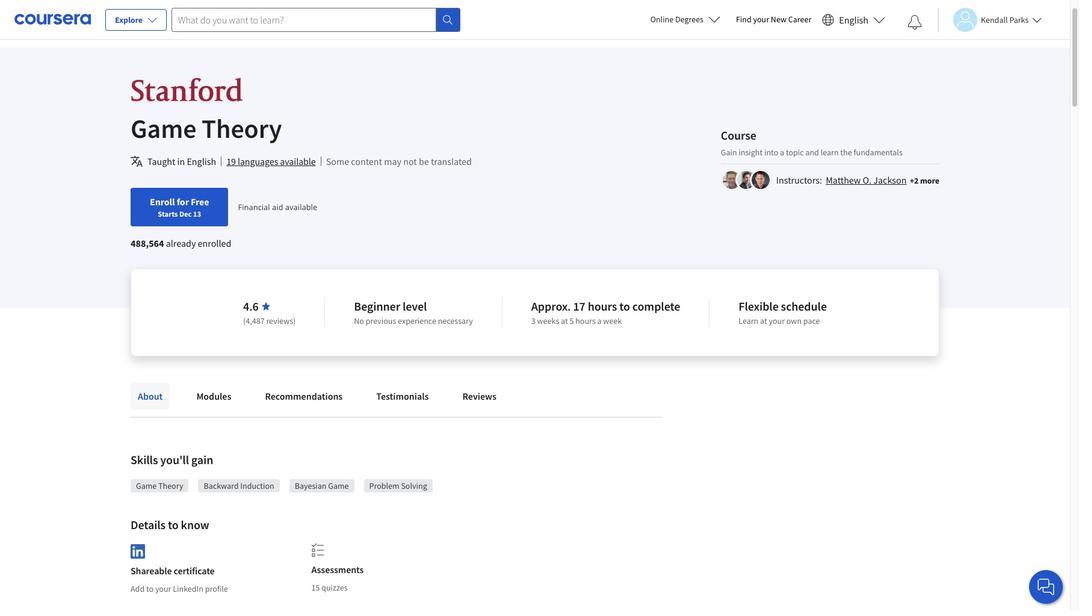 Task type: describe. For each thing, give the bounding box(es) containing it.
week
[[604, 316, 622, 326]]

reviews link
[[456, 383, 504, 410]]

add
[[131, 583, 145, 594]]

for
[[177, 196, 189, 208]]

aid
[[272, 202, 283, 213]]

game down skills at left bottom
[[136, 481, 157, 491]]

about link
[[131, 383, 170, 410]]

you'll
[[160, 452, 189, 467]]

(4,487 reviews)
[[243, 316, 296, 326]]

financial
[[238, 202, 270, 213]]

taught in english
[[148, 155, 216, 167]]

already
[[166, 237, 196, 249]]

2 vertical spatial your
[[155, 583, 171, 594]]

find your new career link
[[730, 12, 818, 27]]

into
[[765, 147, 779, 157]]

career
[[789, 14, 812, 25]]

chat with us image
[[1037, 578, 1056, 597]]

economics
[[280, 29, 319, 40]]

details
[[131, 517, 166, 532]]

available for 19 languages available
[[280, 155, 316, 167]]

browse link
[[157, 23, 193, 45]]

shareable
[[131, 565, 172, 577]]

5
[[570, 316, 574, 326]]

explore button
[[105, 9, 167, 31]]

about
[[138, 390, 163, 402]]

financial aid available
[[238, 202, 318, 213]]

4.6
[[243, 299, 259, 314]]

matthew o. jackson image
[[723, 171, 741, 189]]

english inside button
[[840, 14, 869, 26]]

home image
[[132, 30, 142, 39]]

taught
[[148, 155, 175, 167]]

1 horizontal spatial theory
[[202, 112, 282, 145]]

enroll for free starts dec 13
[[150, 196, 209, 219]]

0 vertical spatial your
[[754, 14, 770, 25]]

flexible
[[739, 299, 779, 314]]

kendall parks button
[[938, 8, 1043, 32]]

online degrees button
[[641, 6, 730, 33]]

learn
[[739, 316, 759, 326]]

show notifications image
[[908, 15, 923, 30]]

instructors: matthew o. jackson +2 more
[[777, 174, 940, 186]]

skills you'll gain
[[131, 452, 213, 467]]

bayesian
[[295, 481, 327, 491]]

in
[[177, 155, 185, 167]]

at inside flexible schedule learn at your own pace
[[761, 316, 768, 326]]

o.
[[863, 174, 872, 186]]

pace
[[804, 316, 821, 326]]

your inside flexible schedule learn at your own pace
[[769, 316, 785, 326]]

What do you want to learn? text field
[[172, 8, 437, 32]]

game up taught
[[131, 112, 197, 145]]

the
[[841, 147, 853, 157]]

reviews
[[463, 390, 497, 402]]

backward
[[204, 481, 239, 491]]

19
[[227, 155, 236, 167]]

necessary
[[438, 316, 473, 326]]

488,564 already enrolled
[[131, 237, 231, 249]]

parks
[[1010, 14, 1029, 25]]

complete
[[633, 299, 681, 314]]

find your new career
[[737, 14, 812, 25]]

jackson
[[874, 174, 907, 186]]

degrees
[[676, 14, 704, 25]]

15 quizzes
[[312, 582, 348, 593]]

to inside approx. 17 hours to complete 3 weeks at 5 hours a week
[[620, 299, 631, 314]]

fundamentals
[[854, 147, 903, 157]]

induction
[[240, 481, 274, 491]]

approx.
[[532, 299, 571, 314]]

translated
[[431, 155, 472, 167]]

beginner level no previous experience necessary
[[354, 299, 473, 326]]

to for know
[[168, 517, 179, 532]]

dec
[[179, 209, 192, 219]]

+2
[[910, 175, 919, 186]]

browse
[[162, 29, 188, 40]]

17
[[574, 299, 586, 314]]

be
[[419, 155, 429, 167]]

more
[[921, 175, 940, 186]]

matthew
[[826, 174, 861, 186]]

enroll
[[150, 196, 175, 208]]

beginner
[[354, 299, 401, 314]]

financial aid available button
[[238, 202, 318, 213]]

problem
[[369, 481, 400, 491]]

instructors:
[[777, 174, 823, 186]]

some content may not be translated
[[326, 155, 472, 167]]

flexible schedule learn at your own pace
[[739, 299, 827, 326]]

coursera image
[[14, 10, 91, 29]]

13
[[193, 209, 201, 219]]

approx. 17 hours to complete 3 weeks at 5 hours a week
[[532, 299, 681, 326]]

kevin leyton-brown image
[[738, 171, 756, 189]]



Task type: locate. For each thing, give the bounding box(es) containing it.
your
[[754, 14, 770, 25], [769, 316, 785, 326], [155, 583, 171, 594]]

course gain insight into a topic and learn the fundamentals
[[721, 127, 903, 157]]

your right find
[[754, 14, 770, 25]]

english right career
[[840, 14, 869, 26]]

0 vertical spatial game theory
[[131, 112, 282, 145]]

0 vertical spatial english
[[840, 14, 869, 26]]

15
[[312, 582, 320, 593]]

at right learn
[[761, 316, 768, 326]]

know
[[181, 517, 209, 532]]

available right aid
[[285, 202, 318, 213]]

kendall
[[982, 14, 1009, 25]]

problem solving
[[369, 481, 427, 491]]

1 at from the left
[[561, 316, 568, 326]]

488,564
[[131, 237, 164, 249]]

0 vertical spatial available
[[280, 155, 316, 167]]

and
[[806, 147, 820, 157]]

1 horizontal spatial at
[[761, 316, 768, 326]]

game theory
[[131, 112, 282, 145], [136, 481, 183, 491]]

own
[[787, 316, 802, 326]]

to right add at the bottom of the page
[[146, 583, 154, 594]]

1 vertical spatial your
[[769, 316, 785, 326]]

your down the "shareable certificate"
[[155, 583, 171, 594]]

1 horizontal spatial to
[[168, 517, 179, 532]]

bayesian game
[[295, 481, 349, 491]]

2 vertical spatial to
[[146, 583, 154, 594]]

explore
[[115, 14, 143, 25]]

stanford university image
[[131, 76, 244, 104]]

details to know
[[131, 517, 209, 532]]

modules
[[197, 390, 231, 402]]

english button
[[818, 0, 891, 39]]

a left week
[[598, 316, 602, 326]]

1 horizontal spatial english
[[840, 14, 869, 26]]

19 languages available button
[[227, 154, 316, 169]]

to left know
[[168, 517, 179, 532]]

languages
[[238, 155, 278, 167]]

insight
[[739, 147, 763, 157]]

backward induction
[[204, 481, 274, 491]]

1 vertical spatial a
[[598, 316, 602, 326]]

solving
[[401, 481, 427, 491]]

0 horizontal spatial to
[[146, 583, 154, 594]]

reviews)
[[266, 316, 296, 326]]

social
[[207, 29, 229, 40]]

add to your linkedin profile
[[131, 583, 228, 594]]

social sciences
[[207, 29, 261, 40]]

1 vertical spatial to
[[168, 517, 179, 532]]

free
[[191, 196, 209, 208]]

0 vertical spatial to
[[620, 299, 631, 314]]

previous
[[366, 316, 396, 326]]

available inside button
[[280, 155, 316, 167]]

theory up 19
[[202, 112, 282, 145]]

your left own
[[769, 316, 785, 326]]

a inside course gain insight into a topic and learn the fundamentals
[[781, 147, 785, 157]]

matthew o. jackson link
[[826, 174, 907, 186]]

shareable certificate
[[131, 565, 215, 577]]

a right into
[[781, 147, 785, 157]]

1 vertical spatial english
[[187, 155, 216, 167]]

no
[[354, 316, 364, 326]]

0 vertical spatial theory
[[202, 112, 282, 145]]

linkedin
[[173, 583, 203, 594]]

0 vertical spatial a
[[781, 147, 785, 157]]

1 horizontal spatial a
[[781, 147, 785, 157]]

modules link
[[189, 383, 239, 410]]

to up week
[[620, 299, 631, 314]]

1 vertical spatial game theory
[[136, 481, 183, 491]]

hours right 5
[[576, 316, 596, 326]]

2 at from the left
[[761, 316, 768, 326]]

0 horizontal spatial english
[[187, 155, 216, 167]]

enrolled
[[198, 237, 231, 249]]

recommendations link
[[258, 383, 350, 410]]

(4,487
[[243, 316, 265, 326]]

testimonials link
[[369, 383, 436, 410]]

1 vertical spatial hours
[[576, 316, 596, 326]]

economics link
[[276, 23, 323, 45]]

learn
[[821, 147, 839, 157]]

game theory down the skills you'll gain
[[136, 481, 183, 491]]

english
[[840, 14, 869, 26], [187, 155, 216, 167]]

gain
[[721, 147, 737, 157]]

0 horizontal spatial a
[[598, 316, 602, 326]]

content
[[351, 155, 382, 167]]

available left some
[[280, 155, 316, 167]]

weeks
[[538, 316, 560, 326]]

at inside approx. 17 hours to complete 3 weeks at 5 hours a week
[[561, 316, 568, 326]]

available for financial aid available
[[285, 202, 318, 213]]

not
[[404, 155, 417, 167]]

online degrees
[[651, 14, 704, 25]]

0 horizontal spatial theory
[[158, 481, 183, 491]]

at left 5
[[561, 316, 568, 326]]

recommendations
[[265, 390, 343, 402]]

to for your
[[146, 583, 154, 594]]

game
[[131, 112, 197, 145], [136, 481, 157, 491], [328, 481, 349, 491]]

experience
[[398, 316, 437, 326]]

hours up week
[[588, 299, 618, 314]]

game theory up taught in english
[[131, 112, 282, 145]]

gain
[[191, 452, 213, 467]]

level
[[403, 299, 427, 314]]

schedule
[[781, 299, 827, 314]]

a inside approx. 17 hours to complete 3 weeks at 5 hours a week
[[598, 316, 602, 326]]

course
[[721, 127, 757, 142]]

english right in
[[187, 155, 216, 167]]

0 horizontal spatial at
[[561, 316, 568, 326]]

0 vertical spatial hours
[[588, 299, 618, 314]]

None search field
[[172, 8, 461, 32]]

+2 more button
[[910, 174, 940, 186]]

19 languages available
[[227, 155, 316, 167]]

skills
[[131, 452, 158, 467]]

2 horizontal spatial to
[[620, 299, 631, 314]]

starts
[[158, 209, 178, 219]]

1 vertical spatial theory
[[158, 481, 183, 491]]

assessments
[[312, 564, 364, 576]]

yoav shoham image
[[752, 171, 770, 189]]

testimonials
[[377, 390, 429, 402]]

profile
[[205, 583, 228, 594]]

3
[[532, 316, 536, 326]]

online
[[651, 14, 674, 25]]

game right bayesian
[[328, 481, 349, 491]]

1 vertical spatial available
[[285, 202, 318, 213]]

at
[[561, 316, 568, 326], [761, 316, 768, 326]]

new
[[771, 14, 787, 25]]

a
[[781, 147, 785, 157], [598, 316, 602, 326]]

available
[[280, 155, 316, 167], [285, 202, 318, 213]]

may
[[384, 155, 402, 167]]

theory down the skills you'll gain
[[158, 481, 183, 491]]

topic
[[786, 147, 804, 157]]



Task type: vqa. For each thing, say whether or not it's contained in the screenshot.
Online Degrees
yes



